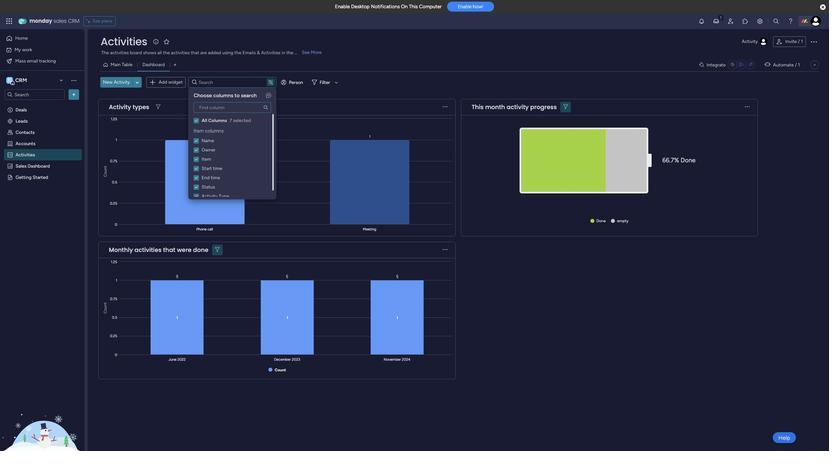 Task type: describe. For each thing, give the bounding box(es) containing it.
1 for automate / 1
[[799, 62, 801, 68]]

enable now!
[[458, 4, 484, 9]]

main table
[[111, 62, 133, 68]]

invite / 1
[[786, 39, 804, 44]]

7
[[230, 118, 232, 124]]

were
[[177, 246, 192, 254]]

invite members image
[[728, 18, 735, 25]]

inbox image
[[714, 18, 720, 25]]

sales
[[54, 17, 67, 25]]

invite / 1 button
[[774, 36, 807, 47]]

columns for choose
[[213, 92, 234, 99]]

see more
[[302, 50, 322, 55]]

search everything image
[[774, 18, 780, 25]]

notifications image
[[699, 18, 706, 25]]

in
[[282, 50, 285, 56]]

owner
[[202, 147, 216, 153]]

1 for invite / 1
[[802, 39, 804, 44]]

desktop
[[351, 4, 370, 10]]

monthly
[[109, 246, 133, 254]]

workspace options image
[[71, 77, 77, 84]]

automate / 1
[[774, 62, 801, 68]]

month
[[486, 103, 506, 111]]

all
[[202, 118, 207, 124]]

see plans
[[92, 18, 112, 24]]

1 image
[[719, 14, 724, 21]]

getting
[[16, 175, 32, 180]]

columns for item
[[205, 128, 224, 134]]

automate
[[774, 62, 794, 68]]

0 vertical spatial this
[[409, 4, 418, 10]]

time for end time
[[211, 175, 220, 181]]

activity button
[[740, 36, 771, 47]]

are
[[201, 50, 207, 56]]

types
[[133, 103, 149, 111]]

item for item columns
[[194, 128, 204, 134]]

leads
[[16, 118, 28, 124]]

collapse board header image
[[813, 62, 818, 68]]

widget
[[168, 80, 183, 85]]

sales
[[16, 163, 27, 169]]

1 horizontal spatial crm
[[68, 17, 80, 25]]

end
[[202, 175, 210, 181]]

list box containing deals
[[0, 103, 84, 272]]

name
[[202, 138, 214, 144]]

dashboard button
[[138, 60, 170, 70]]

progress
[[531, 103, 557, 111]]

workspace selection element
[[6, 77, 28, 85]]

Search field
[[197, 78, 251, 87]]

activity type
[[202, 194, 229, 199]]

person button
[[279, 77, 307, 88]]

add widget button
[[147, 77, 186, 88]]

66.7% done
[[663, 157, 696, 164]]

dapulse close image
[[821, 4, 827, 11]]

search options image
[[268, 80, 274, 85]]

plans
[[102, 18, 112, 24]]

started
[[33, 175, 48, 180]]

7 selected
[[230, 118, 251, 124]]

board
[[130, 50, 142, 56]]

3 the from the left
[[287, 50, 294, 56]]

dapulse integrations image
[[700, 62, 705, 67]]

&
[[257, 50, 260, 56]]

activity
[[507, 103, 529, 111]]

notifications
[[371, 4, 400, 10]]

help button
[[774, 433, 797, 444]]

help
[[779, 435, 791, 442]]

done
[[193, 246, 209, 254]]

emails settings image
[[757, 18, 764, 25]]

monday
[[29, 17, 52, 25]]

status
[[202, 184, 215, 190]]

filter
[[320, 80, 330, 85]]

0 vertical spatial done
[[681, 157, 696, 164]]

2 v2 funnel image from the left
[[564, 105, 568, 110]]

add widget
[[159, 80, 183, 85]]

more dots image
[[746, 105, 750, 110]]

v2 funnel image
[[215, 248, 220, 253]]

public board image
[[7, 174, 13, 181]]

activities for that
[[135, 246, 162, 254]]

apps image
[[743, 18, 749, 25]]

1 v2 funnel image from the left
[[156, 105, 161, 110]]

options image
[[811, 38, 819, 46]]

enable desktop notifications on this computer
[[335, 4, 442, 10]]

lottie animation element
[[0, 385, 84, 452]]

Search in workspace field
[[14, 91, 55, 99]]

more
[[311, 50, 322, 55]]

accounts
[[16, 141, 35, 146]]

66.7%
[[663, 157, 680, 164]]

my work
[[15, 47, 32, 53]]

using
[[222, 50, 234, 56]]

/ for invite
[[799, 39, 801, 44]]

c
[[8, 78, 11, 83]]

0 vertical spatial activities
[[101, 34, 147, 49]]

shows
[[143, 50, 156, 56]]

filter button
[[309, 77, 341, 88]]

Activities field
[[99, 34, 149, 49]]

choose
[[194, 92, 212, 99]]

all
[[158, 50, 162, 56]]

person
[[289, 80, 303, 85]]

v2 user feedback image
[[266, 93, 271, 99]]

crm inside workspace selection element
[[15, 77, 27, 83]]

time for start time
[[213, 166, 222, 171]]

1 horizontal spatial this
[[472, 103, 484, 111]]

page.
[[295, 50, 306, 56]]

activity types
[[109, 103, 149, 111]]

0 horizontal spatial done
[[597, 219, 606, 224]]

2 horizontal spatial activities
[[171, 50, 190, 56]]

christina overa image
[[811, 16, 822, 27]]



Task type: vqa. For each thing, say whether or not it's contained in the screenshot.
Active to the right
no



Task type: locate. For each thing, give the bounding box(es) containing it.
1 vertical spatial more dots image
[[443, 248, 448, 253]]

activities right & in the left top of the page
[[261, 50, 281, 56]]

0 vertical spatial item
[[194, 128, 204, 134]]

this left month
[[472, 103, 484, 111]]

options image
[[71, 91, 77, 98]]

main table button
[[100, 60, 138, 70]]

activities inside list box
[[16, 152, 35, 158]]

activity inside popup button
[[742, 39, 759, 44]]

the right in
[[287, 50, 294, 56]]

item up start
[[202, 157, 211, 162]]

enable inside button
[[458, 4, 472, 9]]

activity inside button
[[114, 80, 130, 85]]

activity right new
[[114, 80, 130, 85]]

activity left types at top
[[109, 103, 131, 111]]

empty
[[618, 219, 629, 224]]

crm right workspace icon
[[15, 77, 27, 83]]

columns down search field
[[213, 92, 234, 99]]

new activity button
[[100, 77, 133, 88]]

0 vertical spatial crm
[[68, 17, 80, 25]]

2 more dots image from the top
[[443, 248, 448, 253]]

activity for activity
[[742, 39, 759, 44]]

that left are
[[191, 50, 199, 56]]

mass email tracking
[[15, 58, 56, 64]]

0 vertical spatial dashboard
[[143, 62, 165, 68]]

/ for automate
[[796, 62, 798, 68]]

/ right invite
[[799, 39, 801, 44]]

the
[[163, 50, 170, 56], [235, 50, 242, 56], [287, 50, 294, 56]]

0 horizontal spatial activities
[[16, 152, 35, 158]]

done right 66.7%
[[681, 157, 696, 164]]

add view image
[[174, 62, 177, 67]]

0 horizontal spatial activities
[[110, 50, 129, 56]]

activities for board
[[110, 50, 129, 56]]

item for item
[[202, 157, 211, 162]]

dashboard down shows
[[143, 62, 165, 68]]

public dashboard image
[[7, 163, 13, 169]]

1 horizontal spatial enable
[[458, 4, 472, 9]]

/ inside invite / 1 button
[[799, 39, 801, 44]]

see for see plans
[[92, 18, 100, 24]]

1 vertical spatial dashboard
[[28, 163, 50, 169]]

2 the from the left
[[235, 50, 242, 56]]

the
[[101, 50, 109, 56]]

1 vertical spatial /
[[796, 62, 798, 68]]

email
[[27, 58, 38, 64]]

0 vertical spatial see
[[92, 18, 100, 24]]

done left empty
[[597, 219, 606, 224]]

activity for activity types
[[109, 103, 131, 111]]

item down the all
[[194, 128, 204, 134]]

activities up add view image at the top left
[[171, 50, 190, 56]]

v2 funnel image right types at top
[[156, 105, 161, 110]]

columns
[[208, 118, 227, 124]]

activity for activity type
[[202, 194, 218, 199]]

0 horizontal spatial 1
[[799, 62, 801, 68]]

that left were
[[163, 246, 176, 254]]

selected
[[233, 118, 251, 124]]

see
[[92, 18, 100, 24], [302, 50, 310, 55]]

1 vertical spatial crm
[[15, 77, 27, 83]]

activity
[[742, 39, 759, 44], [114, 80, 130, 85], [109, 103, 131, 111], [202, 194, 218, 199]]

activity down the apps image
[[742, 39, 759, 44]]

activities up main table button
[[110, 50, 129, 56]]

1 vertical spatial time
[[211, 175, 220, 181]]

getting started
[[16, 175, 48, 180]]

add to favorites image
[[163, 38, 170, 45]]

columns
[[213, 92, 234, 99], [205, 128, 224, 134]]

1 vertical spatial this
[[472, 103, 484, 111]]

1
[[802, 39, 804, 44], [799, 62, 801, 68]]

1 inside button
[[802, 39, 804, 44]]

0 vertical spatial /
[[799, 39, 801, 44]]

show board description image
[[152, 38, 160, 45]]

the right all
[[163, 50, 170, 56]]

item
[[194, 128, 204, 134], [202, 157, 211, 162]]

0 vertical spatial time
[[213, 166, 222, 171]]

v2 search image
[[192, 79, 197, 86]]

v2 funnel image
[[156, 105, 161, 110], [564, 105, 568, 110]]

home
[[15, 35, 28, 41]]

0 horizontal spatial enable
[[335, 4, 350, 10]]

arrow down image
[[333, 79, 341, 87]]

Find column search field
[[194, 102, 271, 113]]

0 horizontal spatial see
[[92, 18, 100, 24]]

start
[[202, 166, 212, 171]]

invite
[[786, 39, 798, 44]]

dashboard up started
[[28, 163, 50, 169]]

time right the end
[[211, 175, 220, 181]]

autopilot image
[[765, 60, 771, 69]]

2 horizontal spatial activities
[[261, 50, 281, 56]]

more dots image for activity types
[[443, 105, 448, 110]]

start time
[[202, 166, 222, 171]]

see left the more
[[302, 50, 310, 55]]

more dots image
[[443, 105, 448, 110], [443, 248, 448, 253]]

mass email tracking button
[[4, 56, 71, 66]]

activities right monthly
[[135, 246, 162, 254]]

1 right invite
[[802, 39, 804, 44]]

angle down image
[[136, 80, 139, 85]]

columns down all columns
[[205, 128, 224, 134]]

choose columns to search
[[194, 92, 257, 99]]

enable for enable desktop notifications on this computer
[[335, 4, 350, 10]]

1 vertical spatial that
[[163, 246, 176, 254]]

select product image
[[6, 18, 13, 25]]

2 horizontal spatial the
[[287, 50, 294, 56]]

/ right automate
[[796, 62, 798, 68]]

on
[[401, 4, 408, 10]]

1 horizontal spatial activities
[[135, 246, 162, 254]]

enable left desktop
[[335, 4, 350, 10]]

activities up board
[[101, 34, 147, 49]]

time
[[213, 166, 222, 171], [211, 175, 220, 181]]

1 horizontal spatial 1
[[802, 39, 804, 44]]

0 horizontal spatial this
[[409, 4, 418, 10]]

1 horizontal spatial that
[[191, 50, 199, 56]]

that
[[191, 50, 199, 56], [163, 246, 176, 254]]

1 horizontal spatial dashboard
[[143, 62, 165, 68]]

work
[[22, 47, 32, 53]]

0 vertical spatial more dots image
[[443, 105, 448, 110]]

see inside see more link
[[302, 50, 310, 55]]

type
[[219, 194, 229, 199]]

see inside see plans button
[[92, 18, 100, 24]]

1 horizontal spatial v2 funnel image
[[564, 105, 568, 110]]

1 horizontal spatial activities
[[101, 34, 147, 49]]

activities down the accounts
[[16, 152, 35, 158]]

activity down status on the top
[[202, 194, 218, 199]]

see plans button
[[84, 16, 115, 26]]

1 horizontal spatial /
[[799, 39, 801, 44]]

2 vertical spatial activities
[[16, 152, 35, 158]]

v2 funnel image right "progress"
[[564, 105, 568, 110]]

0 vertical spatial that
[[191, 50, 199, 56]]

option
[[0, 104, 84, 105]]

crm right sales
[[68, 17, 80, 25]]

my
[[15, 47, 21, 53]]

table
[[122, 62, 133, 68]]

main
[[111, 62, 121, 68]]

added
[[208, 50, 221, 56]]

0 horizontal spatial /
[[796, 62, 798, 68]]

0 vertical spatial columns
[[213, 92, 234, 99]]

more dots image for monthly activities that were done
[[443, 248, 448, 253]]

contacts
[[16, 130, 35, 135]]

see more link
[[301, 49, 323, 56]]

0 horizontal spatial that
[[163, 246, 176, 254]]

item columns
[[194, 128, 224, 134]]

all columns
[[202, 118, 227, 124]]

1 vertical spatial columns
[[205, 128, 224, 134]]

/
[[799, 39, 801, 44], [796, 62, 798, 68]]

now!
[[473, 4, 484, 9]]

lottie animation image
[[0, 385, 84, 452]]

end time
[[202, 175, 220, 181]]

integrate
[[707, 62, 726, 68]]

home button
[[4, 33, 71, 44]]

workspace image
[[6, 77, 13, 84]]

this month activity progress
[[472, 103, 557, 111]]

enable
[[335, 4, 350, 10], [458, 4, 472, 9]]

my work button
[[4, 45, 71, 55]]

0 horizontal spatial v2 funnel image
[[156, 105, 161, 110]]

search image
[[263, 105, 269, 110]]

1 vertical spatial item
[[202, 157, 211, 162]]

enable now! button
[[447, 2, 495, 12]]

the activities board shows all the activities that are added using the emails & activities in the page.
[[101, 50, 306, 56]]

new
[[103, 80, 113, 85]]

0 horizontal spatial dashboard
[[28, 163, 50, 169]]

0 horizontal spatial the
[[163, 50, 170, 56]]

1 vertical spatial 1
[[799, 62, 801, 68]]

dashboard
[[143, 62, 165, 68], [28, 163, 50, 169]]

1 the from the left
[[163, 50, 170, 56]]

1 right automate
[[799, 62, 801, 68]]

the right using
[[235, 50, 242, 56]]

new activity
[[103, 80, 130, 85]]

help image
[[788, 18, 795, 25]]

deals
[[16, 107, 27, 113]]

monthly activities that were done
[[109, 246, 209, 254]]

dashboard inside dashboard button
[[143, 62, 165, 68]]

0 horizontal spatial crm
[[15, 77, 27, 83]]

enable for enable now!
[[458, 4, 472, 9]]

this
[[409, 4, 418, 10], [472, 103, 484, 111]]

1 vertical spatial activities
[[261, 50, 281, 56]]

1 vertical spatial see
[[302, 50, 310, 55]]

1 horizontal spatial see
[[302, 50, 310, 55]]

computer
[[419, 4, 442, 10]]

enable left now!
[[458, 4, 472, 9]]

see for see more
[[302, 50, 310, 55]]

search
[[241, 92, 257, 99]]

to
[[235, 92, 240, 99]]

0 vertical spatial 1
[[802, 39, 804, 44]]

1 more dots image from the top
[[443, 105, 448, 110]]

mass
[[15, 58, 26, 64]]

time right start
[[213, 166, 222, 171]]

monday sales crm
[[29, 17, 80, 25]]

list box
[[0, 103, 84, 272]]

this right on
[[409, 4, 418, 10]]

1 vertical spatial done
[[597, 219, 606, 224]]

1 horizontal spatial the
[[235, 50, 242, 56]]

add
[[159, 80, 167, 85]]

see left plans
[[92, 18, 100, 24]]

activities
[[101, 34, 147, 49], [261, 50, 281, 56], [16, 152, 35, 158]]

None search field
[[194, 102, 271, 113]]

1 horizontal spatial done
[[681, 157, 696, 164]]



